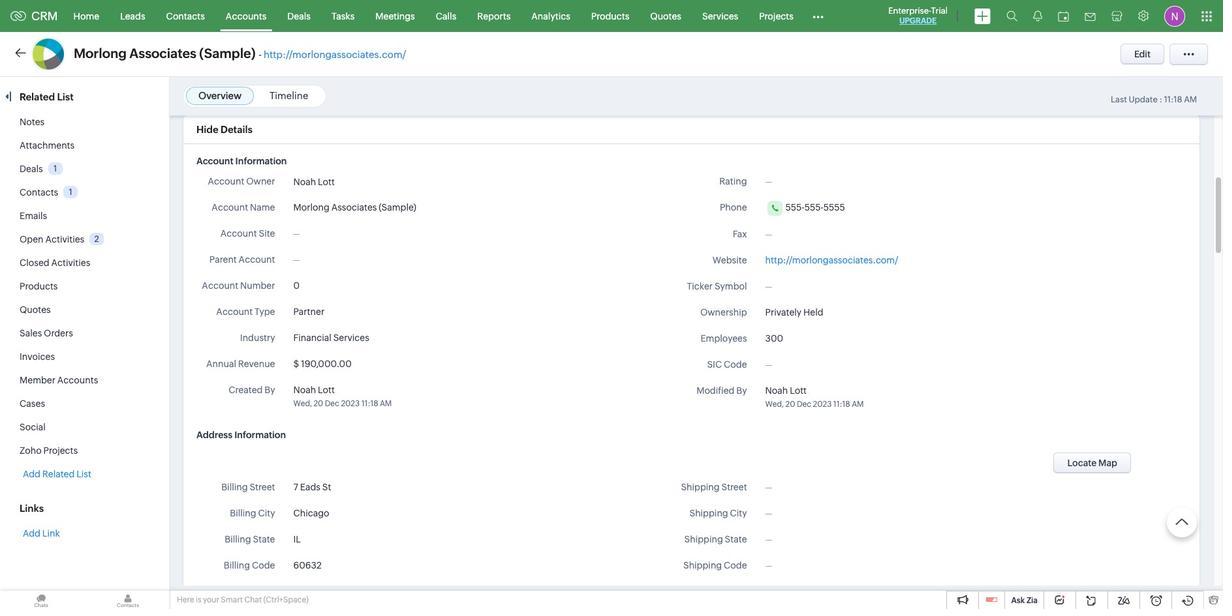 Task type: vqa. For each thing, say whether or not it's contained in the screenshot.


Task type: describe. For each thing, give the bounding box(es) containing it.
quotes inside quotes link
[[650, 11, 682, 21]]

code for billing code
[[252, 561, 275, 571]]

calendar image
[[1058, 11, 1069, 21]]

overview
[[198, 90, 242, 101]]

projects link
[[749, 0, 804, 32]]

parent
[[209, 255, 237, 265]]

member accounts
[[20, 375, 98, 386]]

code for shipping code
[[724, 561, 747, 571]]

home
[[74, 11, 99, 21]]

(sample) for morlong associates (sample) - http://morlongassociates.com/
[[199, 46, 256, 61]]

cases
[[20, 399, 45, 409]]

http://morlongassociates.com/ inside morlong associates (sample) - http://morlongassociates.com/
[[264, 49, 406, 60]]

1 vertical spatial contacts
[[20, 187, 58, 198]]

(ctrl+space)
[[263, 596, 309, 605]]

7 eads st
[[293, 482, 331, 493]]

country for shipping country
[[713, 587, 747, 597]]

account number
[[202, 281, 275, 291]]

contacts inside contacts link
[[166, 11, 205, 21]]

profile element
[[1157, 0, 1193, 32]]

ticker symbol
[[687, 281, 747, 292]]

name
[[250, 202, 275, 213]]

1 horizontal spatial projects
[[759, 11, 794, 21]]

last
[[1111, 95, 1127, 104]]

meetings
[[376, 11, 415, 21]]

sales
[[20, 328, 42, 339]]

smart
[[221, 596, 243, 605]]

city for billing city
[[258, 509, 275, 519]]

signals element
[[1026, 0, 1050, 32]]

annual revenue
[[206, 359, 275, 370]]

chat
[[244, 596, 262, 605]]

noah lott
[[293, 177, 335, 187]]

Other Modules field
[[804, 6, 832, 26]]

ticker
[[687, 281, 713, 292]]

created by
[[229, 385, 275, 396]]

0 vertical spatial related
[[20, 91, 55, 102]]

1 horizontal spatial deals link
[[277, 0, 321, 32]]

emails
[[20, 211, 47, 221]]

shipping state
[[685, 535, 747, 545]]

privately
[[766, 307, 802, 318]]

crm link
[[10, 9, 58, 23]]

add link
[[23, 529, 60, 539]]

shipping for shipping street
[[681, 482, 720, 493]]

enterprise-trial upgrade
[[889, 6, 948, 25]]

enterprise-
[[889, 6, 931, 16]]

crm
[[31, 9, 58, 23]]

search image
[[1007, 10, 1018, 22]]

hide details link
[[197, 124, 253, 135]]

1 vertical spatial related
[[42, 469, 75, 480]]

associates for morlong associates (sample) - http://morlongassociates.com/
[[129, 46, 196, 61]]

60632
[[293, 561, 322, 571]]

account for account number
[[202, 281, 238, 291]]

0 horizontal spatial products link
[[20, 281, 58, 292]]

shipping street
[[681, 482, 747, 493]]

state for billing state
[[253, 535, 275, 545]]

1 vertical spatial contacts link
[[20, 187, 58, 198]]

attachments link
[[20, 140, 75, 151]]

shipping country
[[672, 587, 747, 597]]

address information
[[197, 430, 286, 441]]

555-555-5555
[[786, 202, 845, 213]]

here is your smart chat (ctrl+space)
[[177, 596, 309, 605]]

financial services
[[293, 333, 369, 343]]

analytics link
[[521, 0, 581, 32]]

1 vertical spatial quotes link
[[20, 305, 51, 315]]

1 for contacts
[[69, 187, 72, 197]]

trial
[[931, 6, 948, 16]]

account for account site
[[221, 229, 257, 239]]

calls
[[436, 11, 457, 21]]

1 vertical spatial deals link
[[20, 164, 43, 174]]

ownership
[[700, 307, 747, 318]]

account for account information
[[197, 156, 233, 166]]

leads
[[120, 11, 145, 21]]

morlong associates (sample) - http://morlongassociates.com/
[[74, 46, 406, 61]]

11:18 for 555-555-5555
[[834, 400, 850, 409]]

link
[[42, 529, 60, 539]]

site
[[259, 229, 275, 239]]

financial
[[293, 333, 332, 343]]

state for shipping state
[[725, 535, 747, 545]]

1 vertical spatial quotes
[[20, 305, 51, 315]]

timeline
[[270, 90, 308, 101]]

tasks
[[332, 11, 355, 21]]

parent account
[[209, 255, 275, 265]]

open activities
[[20, 234, 84, 245]]

0 vertical spatial list
[[57, 91, 74, 102]]

billing for billing country
[[212, 587, 239, 597]]

0
[[293, 281, 300, 291]]

symbol
[[715, 281, 747, 292]]

created
[[229, 385, 263, 396]]

2
[[94, 234, 99, 244]]

lott for ticker symbol
[[790, 386, 807, 396]]

190,000.00
[[301, 359, 352, 370]]

shipping for shipping country
[[672, 587, 711, 597]]

edit button
[[1121, 44, 1165, 65]]

closed activities link
[[20, 258, 90, 268]]

search element
[[999, 0, 1026, 32]]

account information
[[197, 156, 287, 166]]

1 horizontal spatial http://morlongassociates.com/ link
[[766, 255, 899, 266]]

add for add related list
[[23, 469, 40, 480]]

0 vertical spatial services
[[702, 11, 739, 21]]

overview link
[[198, 90, 242, 101]]

ask
[[1012, 597, 1025, 606]]

noah lott wed, 20 dec 2023 11:18 am for financial services
[[293, 385, 392, 409]]

1 555- from the left
[[786, 202, 805, 213]]

billing state
[[225, 535, 275, 545]]

invoices link
[[20, 352, 55, 362]]

links
[[20, 503, 44, 514]]

shipping city
[[690, 509, 747, 519]]

calls link
[[425, 0, 467, 32]]

hide
[[197, 124, 219, 135]]

street for billing street
[[250, 482, 275, 493]]

account for account name
[[212, 202, 248, 213]]

morlong for morlong associates (sample) - http://morlongassociates.com/
[[74, 46, 127, 61]]

orders
[[44, 328, 73, 339]]

billing street
[[221, 482, 275, 493]]

2 555- from the left
[[805, 202, 824, 213]]

here
[[177, 596, 194, 605]]

notes link
[[20, 117, 45, 127]]

reports
[[477, 11, 511, 21]]

closed activities
[[20, 258, 90, 268]]

11:18 for morlong associates (sample)
[[361, 400, 378, 409]]

create menu image
[[975, 8, 991, 24]]

morlong associates (sample)
[[293, 202, 417, 213]]

owner
[[246, 176, 275, 187]]



Task type: locate. For each thing, give the bounding box(es) containing it.
information for account information
[[235, 156, 287, 166]]

contacts right leads
[[166, 11, 205, 21]]

$  190,000.00
[[293, 359, 352, 370]]

account up the number
[[239, 255, 275, 265]]

shipping
[[681, 482, 720, 493], [690, 509, 728, 519], [685, 535, 723, 545], [684, 561, 722, 571], [672, 587, 711, 597]]

1 horizontal spatial noah lott wed, 20 dec 2023 11:18 am
[[766, 386, 864, 409]]

0 vertical spatial deals
[[287, 11, 311, 21]]

0 horizontal spatial deals
[[20, 164, 43, 174]]

fax
[[733, 229, 747, 240]]

0 vertical spatial morlong
[[74, 46, 127, 61]]

0 horizontal spatial 20
[[314, 400, 323, 409]]

by
[[265, 385, 275, 396], [737, 386, 747, 396]]

billing country
[[212, 587, 275, 597]]

http://morlongassociates.com/
[[264, 49, 406, 60], [766, 255, 899, 266]]

products link down closed at the left of page
[[20, 281, 58, 292]]

1 horizontal spatial (sample)
[[379, 202, 417, 213]]

1 horizontal spatial products
[[591, 11, 630, 21]]

by for modified by
[[737, 386, 747, 396]]

1 vertical spatial deals
[[20, 164, 43, 174]]

notes
[[20, 117, 45, 127]]

shipping up shipping code in the bottom right of the page
[[685, 535, 723, 545]]

city up shipping state
[[730, 509, 747, 519]]

20 for modified by
[[786, 400, 795, 409]]

update
[[1129, 95, 1158, 104]]

projects up add related list
[[43, 446, 78, 456]]

add down "zoho"
[[23, 469, 40, 480]]

last update : 11:18 am
[[1111, 95, 1197, 104]]

related list
[[20, 91, 76, 102]]

information
[[235, 156, 287, 166], [235, 430, 286, 441]]

social
[[20, 422, 46, 433]]

street for shipping street
[[722, 482, 747, 493]]

0 vertical spatial products link
[[581, 0, 640, 32]]

shipping down shipping street
[[690, 509, 728, 519]]

your
[[203, 596, 219, 605]]

0 horizontal spatial morlong
[[74, 46, 127, 61]]

0 horizontal spatial 11:18
[[361, 400, 378, 409]]

lott for account number
[[318, 385, 335, 396]]

chats image
[[0, 591, 82, 610]]

country down shipping code in the bottom right of the page
[[713, 587, 747, 597]]

wed, for modified by
[[766, 400, 784, 409]]

1 vertical spatial list
[[77, 469, 91, 480]]

1 vertical spatial add
[[23, 529, 40, 539]]

1 state from the left
[[253, 535, 275, 545]]

social link
[[20, 422, 46, 433]]

2 country from the left
[[713, 587, 747, 597]]

1 horizontal spatial country
[[713, 587, 747, 597]]

0 vertical spatial information
[[235, 156, 287, 166]]

code down shipping state
[[724, 561, 747, 571]]

accounts right member
[[57, 375, 98, 386]]

accounts
[[226, 11, 267, 21], [57, 375, 98, 386]]

1 country from the left
[[240, 587, 275, 597]]

street up billing city
[[250, 482, 275, 493]]

city up "billing state"
[[258, 509, 275, 519]]

hide details
[[197, 124, 253, 135]]

0 horizontal spatial quotes
[[20, 305, 51, 315]]

account type
[[216, 307, 275, 317]]

open activities link
[[20, 234, 84, 245]]

1 horizontal spatial deals
[[287, 11, 311, 21]]

zoho projects
[[20, 446, 78, 456]]

account for account type
[[216, 307, 253, 317]]

contacts link up emails link on the top left
[[20, 187, 58, 198]]

invoices
[[20, 352, 55, 362]]

0 horizontal spatial services
[[333, 333, 369, 343]]

employees
[[701, 334, 747, 344]]

st
[[322, 482, 331, 493]]

account for account owner
[[208, 176, 244, 187]]

0 horizontal spatial list
[[57, 91, 74, 102]]

noah down $
[[293, 385, 316, 396]]

1 for deals
[[54, 164, 57, 174]]

0 horizontal spatial am
[[380, 400, 392, 409]]

tasks link
[[321, 0, 365, 32]]

type
[[255, 307, 275, 317]]

create menu element
[[967, 0, 999, 32]]

by for created by
[[265, 385, 275, 396]]

1 horizontal spatial contacts
[[166, 11, 205, 21]]

shipping up 'shipping city'
[[681, 482, 720, 493]]

shipping for shipping code
[[684, 561, 722, 571]]

noah for ticker symbol
[[766, 386, 788, 396]]

1 horizontal spatial 1
[[69, 187, 72, 197]]

1 vertical spatial 1
[[69, 187, 72, 197]]

1 vertical spatial products link
[[20, 281, 58, 292]]

accounts link
[[215, 0, 277, 32]]

add related list
[[23, 469, 91, 480]]

morlong for morlong associates (sample)
[[293, 202, 330, 213]]

0 horizontal spatial 2023
[[341, 400, 360, 409]]

http://morlongassociates.com/ link down 5555
[[766, 255, 899, 266]]

1 horizontal spatial city
[[730, 509, 747, 519]]

noah down 300 on the right of page
[[766, 386, 788, 396]]

city for shipping city
[[730, 509, 747, 519]]

1 city from the left
[[258, 509, 275, 519]]

country down billing code
[[240, 587, 275, 597]]

products right analytics link
[[591, 11, 630, 21]]

1 vertical spatial http://morlongassociates.com/ link
[[766, 255, 899, 266]]

billing for billing street
[[221, 482, 248, 493]]

1 vertical spatial http://morlongassociates.com/
[[766, 255, 899, 266]]

300
[[766, 334, 784, 344]]

morlong down home
[[74, 46, 127, 61]]

code right "sic"
[[724, 360, 747, 370]]

0 horizontal spatial contacts
[[20, 187, 58, 198]]

information right address on the left bottom
[[235, 430, 286, 441]]

country for billing country
[[240, 587, 275, 597]]

0 horizontal spatial http://morlongassociates.com/ link
[[264, 49, 406, 60]]

by right created
[[265, 385, 275, 396]]

member accounts link
[[20, 375, 98, 386]]

country
[[240, 587, 275, 597], [713, 587, 747, 597]]

1 horizontal spatial 2023
[[813, 400, 832, 409]]

account down parent
[[202, 281, 238, 291]]

0 vertical spatial activities
[[45, 234, 84, 245]]

profile image
[[1165, 6, 1186, 26]]

0 vertical spatial 1
[[54, 164, 57, 174]]

0 horizontal spatial associates
[[129, 46, 196, 61]]

billing for billing city
[[230, 509, 256, 519]]

1 horizontal spatial state
[[725, 535, 747, 545]]

edit
[[1135, 49, 1151, 59]]

meetings link
[[365, 0, 425, 32]]

http://morlongassociates.com/ down tasks
[[264, 49, 406, 60]]

2 horizontal spatial am
[[1184, 95, 1197, 104]]

contacts link
[[156, 0, 215, 32], [20, 187, 58, 198]]

0 vertical spatial quotes link
[[640, 0, 692, 32]]

deals left tasks
[[287, 11, 311, 21]]

2 state from the left
[[725, 535, 747, 545]]

0 horizontal spatial products
[[20, 281, 58, 292]]

account down the account owner
[[212, 202, 248, 213]]

contacts image
[[87, 591, 169, 610]]

contacts up emails link on the top left
[[20, 187, 58, 198]]

20
[[314, 400, 323, 409], [786, 400, 795, 409]]

projects left other modules field
[[759, 11, 794, 21]]

sales orders
[[20, 328, 73, 339]]

1 vertical spatial projects
[[43, 446, 78, 456]]

1 up open activities link
[[69, 187, 72, 197]]

wed, for created by
[[293, 400, 312, 409]]

0 horizontal spatial projects
[[43, 446, 78, 456]]

0 horizontal spatial dec
[[325, 400, 339, 409]]

0 horizontal spatial country
[[240, 587, 275, 597]]

2023 for 300
[[813, 400, 832, 409]]

activities for open activities
[[45, 234, 84, 245]]

morlong down noah lott
[[293, 202, 330, 213]]

noah right the owner
[[293, 177, 316, 187]]

associates
[[129, 46, 196, 61], [331, 202, 377, 213]]

1 horizontal spatial dec
[[797, 400, 812, 409]]

chicago
[[293, 509, 329, 519]]

0 horizontal spatial wed,
[[293, 400, 312, 409]]

2 city from the left
[[730, 509, 747, 519]]

0 vertical spatial contacts
[[166, 11, 205, 21]]

sales orders link
[[20, 328, 73, 339]]

mails image
[[1085, 13, 1096, 21]]

il
[[293, 535, 301, 545]]

associates for morlong associates (sample)
[[331, 202, 377, 213]]

add for add link
[[23, 529, 40, 539]]

account down the hide
[[197, 156, 233, 166]]

1 vertical spatial information
[[235, 430, 286, 441]]

2023 for financial services
[[341, 400, 360, 409]]

0 horizontal spatial 1
[[54, 164, 57, 174]]

billing up billing country
[[224, 561, 250, 571]]

1 horizontal spatial 11:18
[[834, 400, 850, 409]]

am
[[1184, 95, 1197, 104], [380, 400, 392, 409], [852, 400, 864, 409]]

:
[[1160, 95, 1163, 104]]

(sample) for morlong associates (sample)
[[379, 202, 417, 213]]

0 vertical spatial http://morlongassociates.com/ link
[[264, 49, 406, 60]]

account name
[[212, 202, 275, 213]]

modified
[[697, 386, 735, 396]]

deals inside deals link
[[287, 11, 311, 21]]

lott
[[318, 177, 335, 187], [318, 385, 335, 396], [790, 386, 807, 396]]

2 add from the top
[[23, 529, 40, 539]]

deals link down attachments link
[[20, 164, 43, 174]]

related down zoho projects link
[[42, 469, 75, 480]]

quotes up sales
[[20, 305, 51, 315]]

1 horizontal spatial by
[[737, 386, 747, 396]]

services left "projects" link
[[702, 11, 739, 21]]

0 horizontal spatial accounts
[[57, 375, 98, 386]]

1 street from the left
[[250, 482, 275, 493]]

deals down attachments link
[[20, 164, 43, 174]]

related up notes link
[[20, 91, 55, 102]]

quotes
[[650, 11, 682, 21], [20, 305, 51, 315]]

1 horizontal spatial list
[[77, 469, 91, 480]]

0 vertical spatial deals link
[[277, 0, 321, 32]]

revenue
[[238, 359, 275, 370]]

privately held
[[766, 307, 824, 318]]

1 horizontal spatial http://morlongassociates.com/
[[766, 255, 899, 266]]

shipping up 'shipping country'
[[684, 561, 722, 571]]

noah for account number
[[293, 385, 316, 396]]

1 vertical spatial services
[[333, 333, 369, 343]]

1 horizontal spatial associates
[[331, 202, 377, 213]]

projects
[[759, 11, 794, 21], [43, 446, 78, 456]]

2 horizontal spatial 11:18
[[1164, 95, 1183, 104]]

by right modified
[[737, 386, 747, 396]]

0 vertical spatial accounts
[[226, 11, 267, 21]]

products down closed at the left of page
[[20, 281, 58, 292]]

1 horizontal spatial morlong
[[293, 202, 330, 213]]

http://morlongassociates.com/ down 5555
[[766, 255, 899, 266]]

products link
[[581, 0, 640, 32], [20, 281, 58, 292]]

mails element
[[1077, 1, 1104, 31]]

services up 190,000.00
[[333, 333, 369, 343]]

0 horizontal spatial quotes link
[[20, 305, 51, 315]]

shipping for shipping state
[[685, 535, 723, 545]]

0 horizontal spatial http://morlongassociates.com/
[[264, 49, 406, 60]]

modified by
[[697, 386, 747, 396]]

1 vertical spatial associates
[[331, 202, 377, 213]]

0 vertical spatial projects
[[759, 11, 794, 21]]

account down account number
[[216, 307, 253, 317]]

1 horizontal spatial services
[[702, 11, 739, 21]]

ask zia
[[1012, 597, 1038, 606]]

products link right analytics
[[581, 0, 640, 32]]

http://morlongassociates.com/ link down tasks
[[264, 49, 406, 60]]

member
[[20, 375, 55, 386]]

1 vertical spatial morlong
[[293, 202, 330, 213]]

None button
[[1054, 453, 1131, 474]]

0 vertical spatial http://morlongassociates.com/
[[264, 49, 406, 60]]

associates down "leads" link
[[129, 46, 196, 61]]

deals link left tasks
[[277, 0, 321, 32]]

0 vertical spatial contacts link
[[156, 0, 215, 32]]

details
[[221, 124, 253, 135]]

accounts up morlong associates (sample) - http://morlongassociates.com/ on the left top
[[226, 11, 267, 21]]

account down account information
[[208, 176, 244, 187]]

morlong
[[74, 46, 127, 61], [293, 202, 330, 213]]

1 horizontal spatial 20
[[786, 400, 795, 409]]

shipping down shipping code in the bottom right of the page
[[672, 587, 711, 597]]

leads link
[[110, 0, 156, 32]]

1 horizontal spatial products link
[[581, 0, 640, 32]]

street up 'shipping city'
[[722, 482, 747, 493]]

11:18
[[1164, 95, 1183, 104], [361, 400, 378, 409], [834, 400, 850, 409]]

reports link
[[467, 0, 521, 32]]

number
[[240, 281, 275, 291]]

1 vertical spatial products
[[20, 281, 58, 292]]

0 vertical spatial (sample)
[[199, 46, 256, 61]]

city
[[258, 509, 275, 519], [730, 509, 747, 519]]

1 horizontal spatial quotes
[[650, 11, 682, 21]]

activities up closed activities
[[45, 234, 84, 245]]

state down billing city
[[253, 535, 275, 545]]

1 add from the top
[[23, 469, 40, 480]]

information for address information
[[235, 430, 286, 441]]

1 vertical spatial accounts
[[57, 375, 98, 386]]

0 horizontal spatial state
[[253, 535, 275, 545]]

billing right is
[[212, 587, 239, 597]]

dec for modified by
[[797, 400, 812, 409]]

0 horizontal spatial city
[[258, 509, 275, 519]]

1 vertical spatial activities
[[51, 258, 90, 268]]

code for sic code
[[724, 360, 747, 370]]

2 street from the left
[[722, 482, 747, 493]]

add left the link
[[23, 529, 40, 539]]

shipping code
[[684, 561, 747, 571]]

closed
[[20, 258, 49, 268]]

code down "billing state"
[[252, 561, 275, 571]]

list down zoho projects
[[77, 469, 91, 480]]

0 horizontal spatial by
[[265, 385, 275, 396]]

associates down noah lott
[[331, 202, 377, 213]]

state down 'shipping city'
[[725, 535, 747, 545]]

activities down open activities link
[[51, 258, 90, 268]]

account site
[[221, 229, 275, 239]]

billing up billing code
[[225, 535, 251, 545]]

quotes left services link
[[650, 11, 682, 21]]

attachments
[[20, 140, 75, 151]]

list
[[57, 91, 74, 102], [77, 469, 91, 480]]

billing for billing state
[[225, 535, 251, 545]]

shipping for shipping city
[[690, 509, 728, 519]]

street
[[250, 482, 275, 493], [722, 482, 747, 493]]

zoho projects link
[[20, 446, 78, 456]]

0 vertical spatial quotes
[[650, 11, 682, 21]]

upgrade
[[900, 16, 937, 25]]

billing up billing city
[[221, 482, 248, 493]]

billing for billing code
[[224, 561, 250, 571]]

contacts link right leads
[[156, 0, 215, 32]]

1 horizontal spatial am
[[852, 400, 864, 409]]

zoho
[[20, 446, 42, 456]]

1 down attachments link
[[54, 164, 57, 174]]

deals link
[[277, 0, 321, 32], [20, 164, 43, 174]]

list up attachments link
[[57, 91, 74, 102]]

am for morlong associates (sample)
[[380, 400, 392, 409]]

1 horizontal spatial street
[[722, 482, 747, 493]]

5555
[[824, 202, 845, 213]]

signals image
[[1033, 10, 1043, 22]]

1 vertical spatial (sample)
[[379, 202, 417, 213]]

dec for created by
[[325, 400, 339, 409]]

0 vertical spatial products
[[591, 11, 630, 21]]

1 horizontal spatial contacts link
[[156, 0, 215, 32]]

0 horizontal spatial (sample)
[[199, 46, 256, 61]]

0 vertical spatial associates
[[129, 46, 196, 61]]

1 horizontal spatial quotes link
[[640, 0, 692, 32]]

address
[[197, 430, 233, 441]]

account up parent account
[[221, 229, 257, 239]]

am for 555-555-5555
[[852, 400, 864, 409]]

billing down billing street
[[230, 509, 256, 519]]

noah lott wed, 20 dec 2023 11:18 am for 300
[[766, 386, 864, 409]]

0 vertical spatial add
[[23, 469, 40, 480]]

products
[[591, 11, 630, 21], [20, 281, 58, 292]]

rating
[[720, 176, 747, 187]]

information up the owner
[[235, 156, 287, 166]]

20 for created by
[[314, 400, 323, 409]]

eads
[[300, 482, 321, 493]]

activities for closed activities
[[51, 258, 90, 268]]

0 horizontal spatial street
[[250, 482, 275, 493]]

0 horizontal spatial noah lott wed, 20 dec 2023 11:18 am
[[293, 385, 392, 409]]



